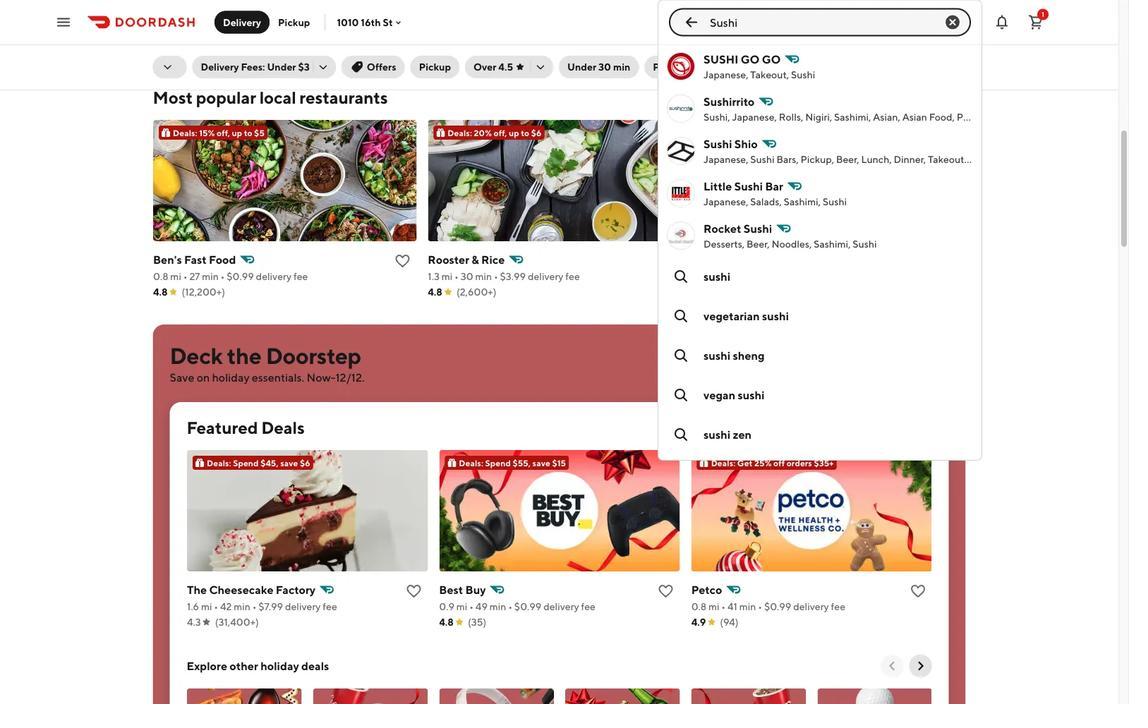 Task type: vqa. For each thing, say whether or not it's contained in the screenshot.
the "Deals:" associated with Rooster
yes



Task type: locate. For each thing, give the bounding box(es) containing it.
1 off, from the left
[[216, 82, 230, 91]]

sushi for sushi
[[704, 270, 731, 284]]

sushi inside "link"
[[763, 310, 790, 323]]

0 horizontal spatial pickup button
[[270, 11, 319, 34]]

vegetarian
[[704, 310, 760, 323]]

up left the $5
[[232, 82, 242, 91]]

holiday down "the"
[[212, 325, 250, 338]]

1 vertical spatial asian
[[969, 154, 994, 165]]

4.3 down 1.6
[[187, 571, 201, 582]]

doorstep
[[266, 296, 361, 323]]

mi right 1.3
[[442, 225, 453, 236]]

•
[[183, 225, 187, 236], [220, 225, 225, 236], [454, 225, 459, 236], [494, 225, 498, 236], [732, 225, 736, 236], [770, 225, 774, 236], [214, 555, 218, 567], [252, 555, 256, 567], [469, 555, 474, 567], [508, 555, 512, 567], [722, 555, 726, 567], [758, 555, 762, 567]]

asian
[[903, 111, 928, 123], [969, 154, 994, 165]]

0 horizontal spatial holiday
[[212, 325, 250, 338]]

petco
[[691, 537, 722, 551]]

fee for best buy
[[581, 555, 596, 567]]

desserts, beer, noodles, sashimi, sushi
[[704, 238, 877, 250]]

delivery for ben's fast food
[[256, 225, 291, 236]]

best
[[439, 537, 463, 551]]

1 horizontal spatial up
[[509, 82, 519, 91]]

0 vertical spatial 4.9
[[703, 240, 717, 252]]

$6
[[531, 82, 542, 91], [300, 412, 310, 422]]

deals: 20% off, up to $6
[[448, 82, 542, 91]]

0 horizontal spatial 4.3
[[187, 571, 201, 582]]

mi right 1.6
[[201, 555, 212, 567]]

0 vertical spatial takeout,
[[751, 69, 790, 81]]

4.8 for rooster
[[428, 240, 442, 252]]

min up (2,600+)
[[475, 225, 492, 236]]

delivery for petco
[[794, 555, 829, 567]]

1 horizontal spatial takeout,
[[929, 154, 967, 165]]

pickup button
[[270, 11, 319, 34], [411, 56, 460, 78]]

0 vertical spatial (31,400+)
[[181, 1, 225, 13]]

up
[[232, 82, 242, 91], [509, 82, 519, 91]]

(31,400+)
[[181, 1, 225, 13], [215, 571, 259, 582]]

mi up desserts,
[[719, 225, 730, 236]]

0.8 down petco
[[691, 555, 707, 567]]

japanese, sushi bars, pickup, beer, lunch, dinner, takeout, asian
[[704, 154, 994, 165]]

0 horizontal spatial click to add this store to your saved list image
[[394, 207, 411, 224]]

0.8 down 'ben's'
[[153, 225, 168, 236]]

takeout, down sushi go go
[[751, 69, 790, 81]]

0 horizontal spatial $0.99
[[227, 225, 254, 236]]

min for the cheesecake factory
[[234, 555, 250, 567]]

0 vertical spatial $6
[[531, 82, 542, 91]]

0 horizontal spatial 30
[[461, 225, 473, 236]]

most
[[153, 41, 193, 61]]

off, right 15%
[[216, 82, 230, 91]]

bars,
[[777, 154, 799, 165]]

4.3 for (16,900+)
[[703, 1, 717, 13]]

1 vertical spatial 4.9
[[691, 571, 706, 582]]

mi down petco
[[709, 555, 720, 567]]

holiday left deals
[[261, 614, 299, 627]]

pickup,
[[957, 111, 991, 123], [801, 154, 835, 165]]

$3
[[298, 61, 310, 73]]

0 horizontal spatial off,
[[216, 82, 230, 91]]

0 horizontal spatial under
[[267, 61, 296, 73]]

1 horizontal spatial click to add this store to your saved list image
[[658, 537, 675, 554]]

zen
[[733, 428, 752, 442]]

1 horizontal spatial 4.3
[[703, 1, 717, 13]]

sushi zen
[[704, 428, 752, 442]]

1 horizontal spatial beer,
[[837, 154, 860, 165]]

4.8 down 'ben's'
[[153, 240, 167, 252]]

30 left "price"
[[599, 61, 612, 73]]

1 horizontal spatial 30
[[599, 61, 612, 73]]

4.9 down 0.7
[[703, 240, 717, 252]]

4.9 for souvla
[[703, 240, 717, 252]]

0 horizontal spatial to
[[244, 82, 252, 91]]

beer, left lunch,
[[837, 154, 860, 165]]

1 vertical spatial pickup button
[[411, 56, 460, 78]]

pickup left 'over'
[[419, 61, 451, 73]]

1 vertical spatial delivery
[[201, 61, 239, 73]]

sashimi, up sushi link
[[814, 238, 851, 250]]

pickup, right food,
[[957, 111, 991, 123]]

1 vertical spatial beer,
[[747, 238, 770, 250]]

0 horizontal spatial go
[[741, 53, 760, 66]]

1 horizontal spatial to
[[521, 82, 529, 91]]

0 horizontal spatial up
[[232, 82, 242, 91]]

fast
[[184, 207, 206, 220]]

beer, down 57
[[747, 238, 770, 250]]

0 vertical spatial sashimi,
[[835, 111, 872, 123]]

4.3 left (16,900+) on the right
[[703, 1, 717, 13]]

sushi down desserts,
[[704, 270, 731, 284]]

pickup, right the "bars,"
[[801, 154, 835, 165]]

to for rice
[[521, 82, 529, 91]]

deals: left 15%
[[173, 82, 197, 91]]

asian down takeout on the right top of page
[[969, 154, 994, 165]]

$6 down the over 4.5 button
[[531, 82, 542, 91]]

• right 49
[[508, 555, 512, 567]]

1 horizontal spatial click to add this store to your saved list image
[[669, 207, 686, 224]]

1 vertical spatial 4.3
[[187, 571, 201, 582]]

4.8 down 0.9 at the bottom left of page
[[439, 571, 454, 582]]

delivery up deals: 15% off, up to $5
[[201, 61, 239, 73]]

0 vertical spatial 0.8
[[153, 225, 168, 236]]

0 horizontal spatial asian
[[903, 111, 928, 123]]

sushi for sushi sheng
[[704, 349, 731, 363]]

deals: left 20% at top
[[448, 82, 472, 91]]

sashimi,
[[835, 111, 872, 123], [784, 196, 821, 208], [814, 238, 851, 250]]

japanese, for sushi
[[704, 196, 749, 208]]

1.6 mi • 42 min • $7.99 delivery fee
[[187, 555, 337, 567]]

1 horizontal spatial pickup
[[419, 61, 451, 73]]

sushi left sheng
[[704, 349, 731, 363]]

the cheesecake factory
[[187, 537, 315, 551]]

mi for the cheesecake factory
[[201, 555, 212, 567]]

1 horizontal spatial $6
[[531, 82, 542, 91]]

featured
[[187, 371, 258, 392]]

• left $3.99
[[494, 225, 498, 236]]

4.9 left (94) at the right
[[691, 571, 706, 582]]

$0.99 down food
[[227, 225, 254, 236]]

pickup up local
[[278, 16, 310, 28]]

sushi up sushi link
[[853, 238, 877, 250]]

(2,800+)
[[731, 240, 771, 252]]

$0.99 right 49
[[514, 555, 542, 567]]

deck the doorstep save on holiday essentials. now-12/12.
[[170, 296, 365, 338]]

15%
[[199, 82, 215, 91]]

min right 57
[[752, 225, 768, 236]]

4.8 down 1.3
[[428, 240, 442, 252]]

1 vertical spatial holiday
[[261, 614, 299, 627]]

0 vertical spatial delivery
[[223, 16, 261, 28]]

to down the over 4.5 button
[[521, 82, 529, 91]]

sashimi, up $1.99
[[784, 196, 821, 208]]

click to add this store to your saved list image
[[394, 207, 411, 224], [658, 537, 675, 554], [910, 537, 927, 554]]

4.3 for (31,400+)
[[187, 571, 201, 582]]

delivery for souvla
[[802, 225, 838, 236]]

fee for the cheesecake factory
[[323, 555, 337, 567]]

1 horizontal spatial 0.8
[[691, 555, 707, 567]]

japanese, down sushi shio
[[704, 154, 749, 165]]

0.8
[[153, 225, 168, 236], [691, 555, 707, 567]]

1 vertical spatial takeout,
[[929, 154, 967, 165]]

0 vertical spatial holiday
[[212, 325, 250, 338]]

mi down 'ben's'
[[170, 225, 181, 236]]

popular
[[196, 41, 256, 61]]

mi for souvla
[[719, 225, 730, 236]]

$0.99 for buy
[[514, 555, 542, 567]]

deals: for rooster
[[448, 82, 472, 91]]

0 vertical spatial 4.3
[[703, 1, 717, 13]]

min right 42
[[234, 555, 250, 567]]

min for souvla
[[752, 225, 768, 236]]

30 inside button
[[599, 61, 612, 73]]

takeout, right "dinner,"
[[929, 154, 967, 165]]

most popular local restaurants link
[[153, 40, 388, 62]]

$0.99 right 41 on the bottom of page
[[764, 555, 792, 567]]

vegan sushi link
[[659, 376, 982, 415]]

2 off, from the left
[[494, 82, 507, 91]]

takeout,
[[751, 69, 790, 81], [929, 154, 967, 165]]

0 vertical spatial 30
[[599, 61, 612, 73]]

1 vertical spatial click to add this store to your saved list image
[[405, 537, 422, 554]]

sushi, japanese, rolls, nigiri, sashimi, asian, asian food, pickup, takeout
[[704, 111, 1029, 123]]

buy
[[465, 537, 486, 551]]

mi for rooster & rice
[[442, 225, 453, 236]]

1 vertical spatial 0.8
[[691, 555, 707, 567]]

4.8 for best
[[439, 571, 454, 582]]

4.3
[[703, 1, 717, 13], [187, 571, 201, 582]]

&
[[472, 207, 479, 220]]

off, right 20% at top
[[494, 82, 507, 91]]

the
[[227, 296, 262, 323]]

(35)
[[468, 571, 486, 582]]

sushi for sushi zen
[[704, 428, 731, 442]]

(2,600+)
[[456, 240, 496, 252]]

pickup button left 'over'
[[411, 56, 460, 78]]

sushi
[[704, 53, 739, 66]]

sushi shio
[[704, 137, 758, 151]]

0 horizontal spatial pickup,
[[801, 154, 835, 165]]

27
[[189, 225, 200, 236]]

delivery up the popular
[[223, 16, 261, 28]]

1 horizontal spatial off,
[[494, 82, 507, 91]]

under
[[267, 61, 296, 73], [568, 61, 597, 73]]

asian left food,
[[903, 111, 928, 123]]

fee for ben's fast food
[[293, 225, 308, 236]]

(31,400+) up the popular
[[181, 1, 225, 13]]

1 vertical spatial pickup
[[419, 61, 451, 73]]

(31,400+) down 42
[[215, 571, 259, 582]]

sushi down sushi,
[[704, 137, 733, 151]]

sushi inside 'link'
[[704, 349, 731, 363]]

spend
[[233, 412, 259, 422]]

click to add this store to your saved list image
[[669, 207, 686, 224], [405, 537, 422, 554]]

now-
[[307, 325, 336, 338]]

click to add this store to your saved list image for fast
[[394, 207, 411, 224]]

16th
[[361, 16, 381, 28]]

delivery for the cheesecake factory
[[285, 555, 321, 567]]

price button
[[645, 56, 701, 78]]

dashpass
[[735, 61, 779, 73]]

4.9
[[703, 240, 717, 252], [691, 571, 706, 582]]

0 horizontal spatial pickup
[[278, 16, 310, 28]]

min for best buy
[[490, 555, 506, 567]]

sushi left zen
[[704, 428, 731, 442]]

click to add this store to your saved list image for rice
[[669, 207, 686, 224]]

deals
[[302, 614, 329, 627]]

1.6
[[187, 555, 199, 567]]

min for petco
[[740, 555, 756, 567]]

0.8 for petco
[[691, 555, 707, 567]]

• down the 'rooster'
[[454, 225, 459, 236]]

sushi right the vegan
[[738, 389, 765, 402]]

2 under from the left
[[568, 61, 597, 73]]

min right 41 on the bottom of page
[[740, 555, 756, 567]]

$6 right save
[[300, 412, 310, 422]]

over 4.5 button
[[465, 56, 554, 78]]

japanese, down sushi
[[704, 69, 749, 81]]

1 horizontal spatial holiday
[[261, 614, 299, 627]]

fee for souvla
[[840, 225, 854, 236]]

sushi
[[704, 270, 731, 284], [763, 310, 790, 323], [704, 349, 731, 363], [738, 389, 765, 402], [704, 428, 731, 442]]

1 button
[[1023, 8, 1051, 36]]

0 vertical spatial click to add this store to your saved list image
[[669, 207, 686, 224]]

delivery for delivery fees: under $3
[[201, 61, 239, 73]]

49
[[476, 555, 488, 567]]

to left the $5
[[244, 82, 252, 91]]

mi
[[170, 225, 181, 236], [442, 225, 453, 236], [719, 225, 730, 236], [201, 555, 212, 567], [456, 555, 467, 567], [709, 555, 720, 567]]

click to add this store to your saved list image left the best
[[405, 537, 422, 554]]

delivery for best buy
[[544, 555, 579, 567]]

0 horizontal spatial $6
[[300, 412, 310, 422]]

4.9 for petco
[[691, 571, 706, 582]]

0 vertical spatial pickup
[[278, 16, 310, 28]]

2 up from the left
[[509, 82, 519, 91]]

2 horizontal spatial $0.99
[[764, 555, 792, 567]]

rooster
[[428, 207, 469, 220]]

0 horizontal spatial 0.8
[[153, 225, 168, 236]]

1 up from the left
[[232, 82, 242, 91]]

featured deals link
[[187, 370, 305, 393]]

deals: left spend
[[207, 412, 231, 422]]

little sushi bar
[[704, 180, 784, 193]]

1 horizontal spatial go
[[762, 53, 781, 66]]

sashimi, right nigiri,
[[835, 111, 872, 123]]

mi right 0.9 at the bottom left of page
[[456, 555, 467, 567]]

0.7
[[703, 225, 717, 236]]

sushi right vegetarian
[[763, 310, 790, 323]]

min left "price"
[[614, 61, 631, 73]]

min right 49
[[490, 555, 506, 567]]

0.9
[[439, 555, 454, 567]]

pickup
[[278, 16, 310, 28], [419, 61, 451, 73]]

1 horizontal spatial $0.99
[[514, 555, 542, 567]]

bar
[[766, 180, 784, 193]]

12/12.
[[336, 325, 365, 338]]

0 vertical spatial pickup,
[[957, 111, 991, 123]]

click to add this store to your saved list image left "souvla"
[[669, 207, 686, 224]]

0.8 for ben's fast food
[[153, 225, 168, 236]]

2 to from the left
[[521, 82, 529, 91]]

0 vertical spatial beer,
[[837, 154, 860, 165]]

0 horizontal spatial click to add this store to your saved list image
[[405, 537, 422, 554]]

1010 16th st
[[337, 16, 393, 28]]

3 items, open order cart image
[[1028, 14, 1045, 31]]

pickup button up local
[[270, 11, 319, 34]]

1 to from the left
[[244, 82, 252, 91]]

30 down rooster & rice at top
[[461, 225, 473, 236]]

min inside under 30 min button
[[614, 61, 631, 73]]

japanese, down little
[[704, 196, 749, 208]]

up down the over 4.5 button
[[509, 82, 519, 91]]

nigiri,
[[806, 111, 833, 123]]

vegan sushi
[[704, 389, 765, 402]]

• down food
[[220, 225, 225, 236]]

cheesecake
[[209, 537, 273, 551]]

0 horizontal spatial deals:
[[173, 82, 197, 91]]

1 horizontal spatial under
[[568, 61, 597, 73]]

delivery inside delivery button
[[223, 16, 261, 28]]

min right 27
[[202, 225, 218, 236]]

2 horizontal spatial deals:
[[448, 82, 472, 91]]



Task type: describe. For each thing, give the bounding box(es) containing it.
1010
[[337, 16, 359, 28]]

local
[[260, 41, 296, 61]]

deals: spend $45, save $6
[[207, 412, 310, 422]]

under 30 min
[[568, 61, 631, 73]]

2 horizontal spatial click to add this store to your saved list image
[[910, 537, 927, 554]]

• right 41 on the bottom of page
[[758, 555, 762, 567]]

1 vertical spatial 30
[[461, 225, 473, 236]]

• left 42
[[214, 555, 218, 567]]

1 horizontal spatial asian
[[969, 154, 994, 165]]

souvla
[[703, 207, 738, 220]]

japanese, for go
[[704, 69, 749, 81]]

japanese, for shio
[[704, 154, 749, 165]]

4.5
[[499, 61, 513, 73]]

delivery fees: under $3
[[201, 61, 310, 73]]

salads,
[[751, 196, 782, 208]]

• left 41 on the bottom of page
[[722, 555, 726, 567]]

0 vertical spatial asian
[[903, 111, 928, 123]]

57
[[738, 225, 750, 236]]

• left $1.99
[[770, 225, 774, 236]]

offers
[[367, 61, 397, 73]]

1 vertical spatial pickup,
[[801, 154, 835, 165]]

sushi sheng
[[704, 349, 765, 363]]

mi for best buy
[[456, 555, 467, 567]]

sushi go go
[[704, 53, 781, 66]]

1 vertical spatial (31,400+)
[[215, 571, 259, 582]]

asian,
[[874, 111, 901, 123]]

min for ben's fast food
[[202, 225, 218, 236]]

mi for petco
[[709, 555, 720, 567]]

off, for rooster & rice
[[494, 82, 507, 91]]

rolls,
[[779, 111, 804, 123]]

food
[[209, 207, 236, 220]]

under inside button
[[568, 61, 597, 73]]

• left 57
[[732, 225, 736, 236]]

little
[[704, 180, 733, 193]]

holiday inside deck the doorstep save on holiday essentials. now-12/12.
[[212, 325, 250, 338]]

fee for rooster & rice
[[566, 225, 580, 236]]

sushi zen link
[[659, 415, 982, 455]]

shio
[[735, 137, 758, 151]]

up for rooster & rice
[[509, 82, 519, 91]]

deck
[[170, 296, 223, 323]]

off, for ben's fast food
[[216, 82, 230, 91]]

sushi link
[[659, 257, 982, 297]]

20%
[[474, 82, 492, 91]]

(31,400+) link
[[153, 0, 417, 17]]

delivery for rooster & rice
[[528, 225, 564, 236]]

sushi down shio
[[751, 154, 775, 165]]

on
[[197, 325, 210, 338]]

vegetarian sushi
[[704, 310, 790, 323]]

click to add this store to your saved list image for buy
[[658, 537, 675, 554]]

vegetarian sushi link
[[659, 297, 982, 336]]

delivery for delivery
[[223, 16, 261, 28]]

food,
[[930, 111, 955, 123]]

• left 27
[[183, 225, 187, 236]]

return from search image
[[684, 14, 701, 31]]

1 horizontal spatial pickup,
[[957, 111, 991, 123]]

41
[[728, 555, 738, 567]]

(12,200+)
[[182, 240, 225, 252]]

clear search input image
[[945, 14, 962, 31]]

other
[[230, 614, 258, 627]]

4.8 for ben's
[[153, 240, 167, 252]]

sushi sheng link
[[659, 336, 982, 376]]

$1.99
[[776, 225, 800, 236]]

sushi up the rolls,
[[792, 69, 816, 81]]

0.9 mi • 49 min • $0.99 delivery fee
[[439, 555, 596, 567]]

2 go from the left
[[762, 53, 781, 66]]

$3.99
[[500, 225, 526, 236]]

0.8 mi • 27 min • $0.99 delivery fee
[[153, 225, 308, 236]]

factory
[[276, 537, 315, 551]]

to for food
[[244, 82, 252, 91]]

sushi up salads,
[[735, 180, 763, 193]]

0.7 mi • 57 min • $1.99 delivery fee
[[703, 225, 854, 236]]

1 under from the left
[[267, 61, 296, 73]]

desserts,
[[704, 238, 745, 250]]

most popular local restaurants
[[153, 41, 388, 61]]

sushi down japanese, sushi bars, pickup, beer, lunch, dinner, takeout, asian
[[823, 196, 848, 208]]

mi for ben's fast food
[[170, 225, 181, 236]]

rocket sushi
[[704, 222, 773, 236]]

1 horizontal spatial deals:
[[207, 412, 231, 422]]

japanese, up shio
[[733, 111, 777, 123]]

explore
[[187, 614, 227, 627]]

sushi,
[[704, 111, 731, 123]]

0 vertical spatial pickup button
[[270, 11, 319, 34]]

deals: for ben's
[[173, 82, 197, 91]]

offers button
[[342, 56, 405, 78]]

deals
[[261, 371, 305, 392]]

1 vertical spatial $6
[[300, 412, 310, 422]]

noodles,
[[772, 238, 812, 250]]

dashpass button
[[707, 56, 788, 78]]

sushi up (2,800+)
[[744, 222, 773, 236]]

1 vertical spatial sashimi,
[[784, 196, 821, 208]]

click to add this store to your saved list image for factory
[[405, 537, 422, 554]]

$5
[[254, 82, 264, 91]]

1 horizontal spatial pickup button
[[411, 56, 460, 78]]

save
[[170, 325, 195, 338]]

$0.99 for fast
[[227, 225, 254, 236]]

• left 49
[[469, 555, 474, 567]]

fees:
[[241, 61, 265, 73]]

fee for petco
[[831, 555, 846, 567]]

featured deals
[[187, 371, 305, 392]]

(94)
[[720, 571, 739, 582]]

lunch,
[[862, 154, 892, 165]]

best buy
[[439, 537, 486, 551]]

restaurants
[[300, 41, 388, 61]]

0 horizontal spatial beer,
[[747, 238, 770, 250]]

rocket
[[704, 222, 742, 236]]

0 horizontal spatial takeout,
[[751, 69, 790, 81]]

2 vertical spatial sashimi,
[[814, 238, 851, 250]]

japanese, salads, sashimi, sushi
[[704, 196, 848, 208]]

ben's fast food
[[153, 207, 236, 220]]

$7.99
[[258, 555, 283, 567]]

notification bell image
[[994, 14, 1011, 31]]

1010 16th st button
[[337, 16, 404, 28]]

takeout
[[993, 111, 1029, 123]]

vegan
[[704, 389, 736, 402]]

rice
[[481, 207, 505, 220]]

Store search: begin typing to search for stores available on DoorDash text field
[[710, 14, 931, 30]]

the
[[187, 537, 207, 551]]

(16,900+)
[[731, 1, 775, 13]]

open menu image
[[55, 14, 72, 31]]

1
[[1042, 10, 1045, 18]]

save
[[280, 412, 298, 422]]

deals: 15% off, up to $5
[[173, 82, 264, 91]]

explore other holiday deals
[[187, 614, 329, 627]]

• left $7.99
[[252, 555, 256, 567]]

price
[[653, 61, 677, 73]]

1.3 mi • 30 min • $3.99 delivery fee
[[428, 225, 580, 236]]

st
[[383, 16, 393, 28]]

min for rooster & rice
[[475, 225, 492, 236]]

up for ben's fast food
[[232, 82, 242, 91]]

1 go from the left
[[741, 53, 760, 66]]



